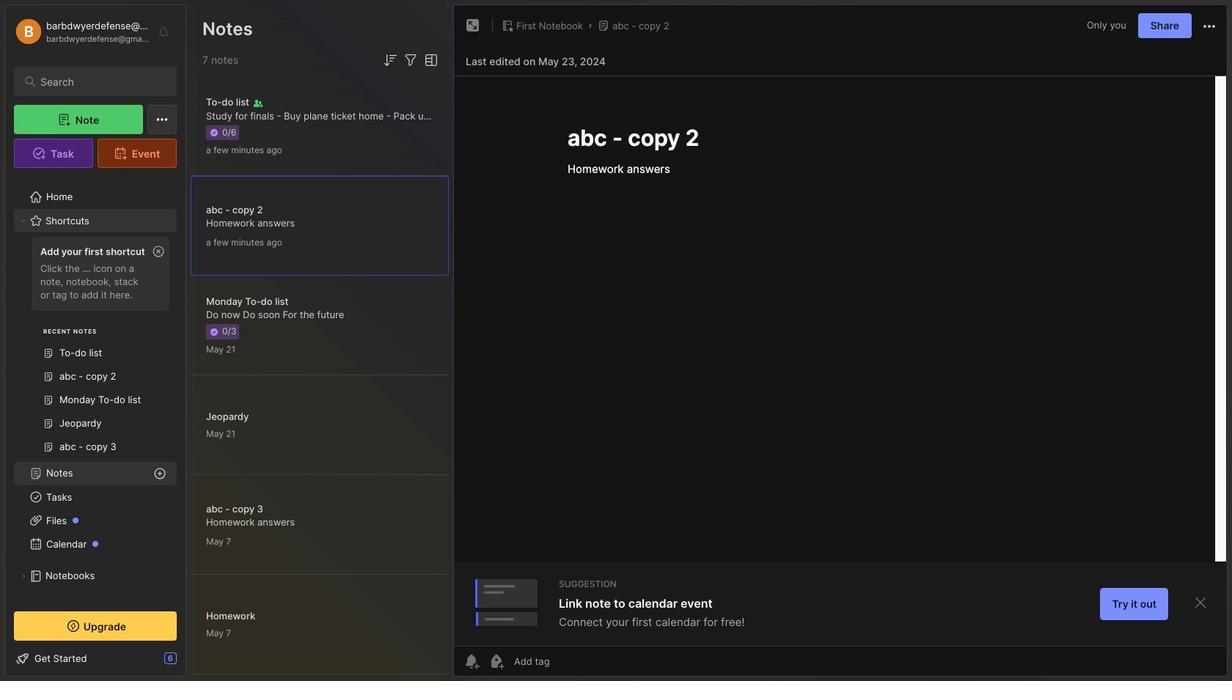 Task type: vqa. For each thing, say whether or not it's contained in the screenshot.
search field
yes



Task type: describe. For each thing, give the bounding box(es) containing it.
click to collapse image
[[185, 654, 196, 672]]

View options field
[[420, 51, 440, 69]]

expand notebooks image
[[19, 572, 28, 581]]

add filters image
[[402, 51, 420, 69]]

note window element
[[453, 4, 1228, 681]]

Add tag field
[[513, 655, 623, 668]]

Search text field
[[40, 75, 164, 89]]

add a reminder image
[[463, 653, 480, 670]]

none search field inside main element
[[40, 73, 164, 90]]

add tag image
[[488, 653, 505, 670]]

expand note image
[[464, 17, 482, 34]]



Task type: locate. For each thing, give the bounding box(es) containing it.
Help and Learning task checklist field
[[5, 647, 186, 670]]

Note Editor text field
[[454, 76, 1227, 563]]

tree
[[5, 177, 186, 667]]

Add filters field
[[402, 51, 420, 69]]

Account field
[[14, 17, 150, 46]]

more actions image
[[1201, 17, 1218, 35]]

group inside main element
[[14, 233, 177, 468]]

tree inside main element
[[5, 177, 186, 667]]

More actions field
[[1201, 16, 1218, 35]]

Sort options field
[[381, 51, 399, 69]]

main element
[[0, 0, 191, 681]]

group
[[14, 233, 177, 468]]

None search field
[[40, 73, 164, 90]]



